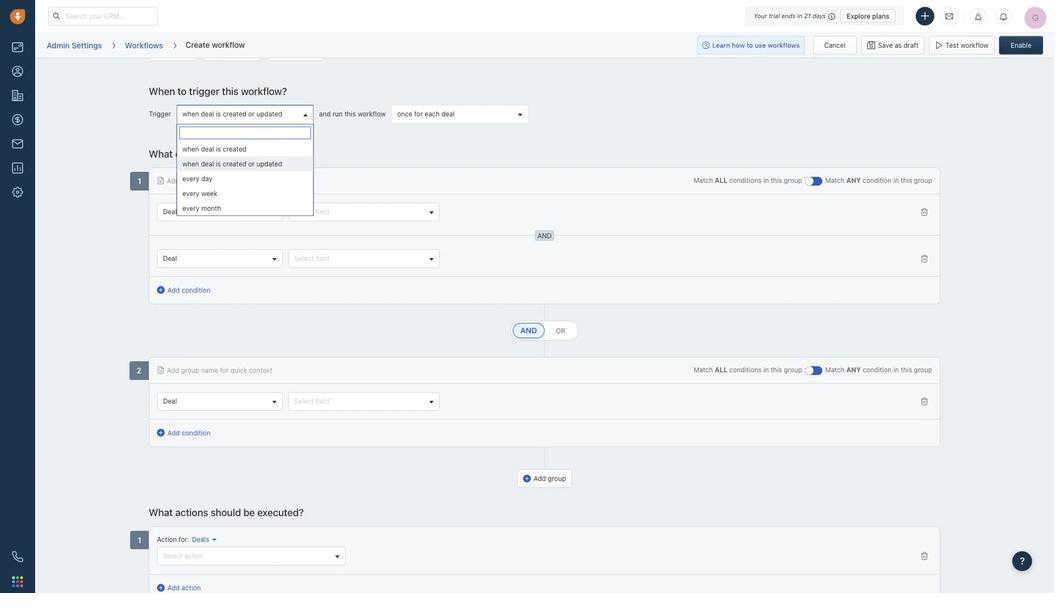 Task type: describe. For each thing, give the bounding box(es) containing it.
explore plans link
[[841, 9, 896, 23]]

phone element
[[7, 546, 29, 568]]

created for the when deal is created or updated dropdown button
[[223, 110, 247, 118]]

every day option
[[177, 171, 313, 186]]

create
[[186, 40, 210, 49]]

or inside dropdown button
[[248, 110, 255, 118]]

quick for first deal button
[[231, 177, 247, 185]]

add group
[[534, 475, 566, 483]]

workflows link
[[125, 37, 164, 54]]

executed?
[[257, 507, 304, 519]]

and run this workflow
[[319, 110, 386, 118]]

select action
[[163, 552, 204, 560]]

3 deal button from the top
[[157, 393, 283, 411]]

test workflow
[[946, 41, 989, 49]]

action
[[157, 536, 177, 543]]

add group name for quick context for third deal button from the top of the page
[[167, 367, 272, 374]]

action for select action
[[185, 552, 204, 560]]

month
[[201, 204, 221, 212]]

add group button
[[517, 470, 572, 488]]

every week option
[[177, 186, 313, 201]]

when deal is created or updated inside dropdown button
[[183, 110, 282, 118]]

settings
[[72, 41, 102, 50]]

every day
[[183, 175, 213, 182]]

save
[[878, 41, 893, 49]]

created for list box containing when deal is created
[[223, 145, 247, 153]]

when inside dropdown button
[[183, 110, 199, 118]]

create workflow
[[186, 40, 245, 49]]

when deal is created
[[183, 145, 247, 153]]

every for every month
[[183, 204, 200, 212]]

match all conditions in this group for third deal button from the top of the page
[[694, 366, 803, 374]]

met?
[[272, 148, 294, 160]]

select field for 2nd deal button from the bottom's select field button
[[294, 255, 329, 263]]

add condition for 2nd add condition link from the bottom
[[168, 286, 211, 294]]

explore
[[847, 12, 871, 20]]

once for each deal button
[[391, 105, 529, 124]]

email image
[[946, 12, 954, 21]]

workflow for test workflow
[[961, 41, 989, 49]]

select inside button
[[163, 552, 183, 560]]

trial
[[769, 12, 780, 20]]

cancel
[[825, 41, 846, 49]]

workflow?
[[241, 85, 287, 97]]

when deal is created or updated option
[[177, 156, 313, 171]]

all for first deal button
[[715, 177, 728, 185]]

save as draft button
[[862, 36, 925, 55]]

any for select field button for first deal button
[[847, 177, 861, 185]]

trigger
[[149, 110, 171, 118]]

list box containing when deal is created
[[177, 141, 313, 216]]

updated inside option
[[257, 160, 282, 168]]

when for when deal is created or updated option
[[183, 160, 199, 168]]

1 horizontal spatial workflow
[[358, 110, 386, 118]]

admin settings
[[47, 41, 102, 50]]

admin settings link
[[46, 37, 103, 54]]

workflows
[[125, 41, 163, 50]]

add action button
[[157, 583, 212, 593]]

enable button
[[1000, 36, 1044, 55]]

select field button for 2nd deal button from the bottom
[[288, 250, 440, 268]]

1 deal button from the top
[[157, 203, 283, 222]]

2 deal button from the top
[[157, 250, 283, 268]]

deal inside dropdown button
[[201, 110, 214, 118]]

each
[[425, 110, 440, 118]]

every week
[[183, 190, 218, 197]]

or inside option
[[248, 160, 255, 168]]

add condition for 2nd add condition link from the top of the page
[[168, 429, 211, 437]]

freshworks switcher image
[[12, 576, 23, 587]]

should for conditions
[[225, 148, 255, 160]]

what conditions should be met?
[[149, 148, 294, 160]]

when for when deal is created "option"
[[183, 145, 199, 153]]

be for met?
[[258, 148, 269, 160]]

select for 2nd deal button from the bottom
[[294, 255, 314, 263]]

plans
[[873, 12, 890, 20]]

is inside when deal is created or updated option
[[216, 160, 221, 168]]

what actions should be executed?
[[149, 507, 304, 519]]

context for third deal button from the top of the page
[[249, 367, 272, 374]]

ends
[[782, 12, 796, 20]]

21
[[805, 12, 811, 20]]

day
[[201, 175, 213, 182]]

cancel button
[[813, 36, 857, 55]]

run
[[333, 110, 343, 118]]

select field for select field button for third deal button from the top of the page
[[294, 398, 329, 405]]

week
[[201, 190, 218, 197]]

2 add condition link from the top
[[157, 428, 211, 438]]

select for third deal button from the top of the page
[[294, 398, 314, 405]]

phone image
[[12, 552, 23, 562]]

select field button for first deal button
[[288, 203, 440, 222]]

0 vertical spatial conditions
[[175, 148, 222, 160]]



Task type: vqa. For each thing, say whether or not it's contained in the screenshot.
Filters button at the top right of page
no



Task type: locate. For each thing, give the bounding box(es) containing it.
created down when to trigger this workflow?
[[223, 110, 247, 118]]

1 vertical spatial select field button
[[288, 250, 440, 268]]

0 vertical spatial should
[[225, 148, 255, 160]]

1 match all conditions in this group from the top
[[694, 177, 803, 185]]

1 vertical spatial conditions
[[730, 177, 762, 185]]

for
[[414, 110, 423, 118], [220, 177, 229, 185], [220, 367, 229, 374], [179, 536, 187, 543]]

every
[[183, 175, 200, 182], [183, 190, 200, 197], [183, 204, 200, 212]]

0 vertical spatial select field
[[294, 208, 329, 216]]

match any condition in this group for first deal button
[[826, 177, 933, 185]]

every down every day
[[183, 190, 200, 197]]

should right actions
[[211, 507, 241, 519]]

2 vertical spatial every
[[183, 204, 200, 212]]

2 vertical spatial when
[[183, 160, 199, 168]]

3 deal from the top
[[163, 398, 177, 405]]

days
[[813, 12, 826, 20]]

2 select field button from the top
[[288, 250, 440, 268]]

add action
[[168, 584, 201, 592]]

all
[[715, 177, 728, 185], [715, 366, 728, 374]]

1 context from the top
[[249, 177, 272, 185]]

3 every from the top
[[183, 204, 200, 212]]

0 vertical spatial quick
[[231, 177, 247, 185]]

1 vertical spatial deal
[[163, 255, 177, 263]]

2 match all conditions in this group from the top
[[694, 366, 803, 374]]

is down when deal is created
[[216, 160, 221, 168]]

workflow right test
[[961, 41, 989, 49]]

add condition link
[[157, 285, 211, 295], [157, 428, 211, 438]]

2 is from the top
[[216, 145, 221, 153]]

name
[[201, 177, 218, 185], [201, 367, 218, 374]]

1 deal from the top
[[163, 208, 177, 216]]

1 when from the top
[[183, 110, 199, 118]]

your
[[754, 12, 767, 20]]

0 vertical spatial all
[[715, 177, 728, 185]]

when
[[183, 110, 199, 118], [183, 145, 199, 153], [183, 160, 199, 168]]

add condition
[[168, 286, 211, 294], [168, 429, 211, 437]]

3 when from the top
[[183, 160, 199, 168]]

2 all from the top
[[715, 366, 728, 374]]

0 vertical spatial context
[[249, 177, 272, 185]]

2 created from the top
[[223, 145, 247, 153]]

0 vertical spatial what
[[149, 148, 173, 160]]

created inside "option"
[[223, 145, 247, 153]]

conditions for select field button for third deal button from the top of the page
[[730, 366, 762, 374]]

field for select field button for third deal button from the top of the page
[[316, 398, 329, 405]]

created inside dropdown button
[[223, 110, 247, 118]]

1 created from the top
[[223, 110, 247, 118]]

name for third deal button from the top of the page
[[201, 367, 218, 374]]

1 add group name for quick context from the top
[[167, 177, 272, 185]]

created inside option
[[223, 160, 247, 168]]

when deal is created or updated
[[183, 110, 282, 118], [183, 160, 282, 168]]

0 vertical spatial add condition
[[168, 286, 211, 294]]

2 vertical spatial deal
[[163, 398, 177, 405]]

1 what from the top
[[149, 148, 173, 160]]

deal
[[163, 208, 177, 216], [163, 255, 177, 263], [163, 398, 177, 405]]

once
[[397, 110, 413, 118]]

2 what from the top
[[149, 507, 173, 519]]

2 vertical spatial deal button
[[157, 393, 283, 411]]

1 vertical spatial is
[[216, 145, 221, 153]]

1 field from the top
[[316, 208, 329, 216]]

1 when deal is created or updated from the top
[[183, 110, 282, 118]]

1 all from the top
[[715, 177, 728, 185]]

every for every week
[[183, 190, 200, 197]]

workflow inside button
[[961, 41, 989, 49]]

when deal is created option
[[177, 141, 313, 156]]

field for 2nd deal button from the bottom's select field button
[[316, 255, 329, 263]]

1 vertical spatial action
[[182, 584, 201, 592]]

3 created from the top
[[223, 160, 247, 168]]

test workflow button
[[930, 36, 995, 55]]

1 vertical spatial all
[[715, 366, 728, 374]]

0 horizontal spatial be
[[244, 507, 255, 519]]

3 is from the top
[[216, 160, 221, 168]]

every down 'every week'
[[183, 204, 200, 212]]

1 vertical spatial every
[[183, 190, 200, 197]]

1 vertical spatial add group name for quick context
[[167, 367, 272, 374]]

2 vertical spatial conditions
[[730, 366, 762, 374]]

action down :
[[185, 552, 204, 560]]

3 field from the top
[[316, 398, 329, 405]]

0 vertical spatial any
[[847, 177, 861, 185]]

is inside the when deal is created or updated dropdown button
[[216, 110, 221, 118]]

2 vertical spatial or
[[556, 327, 566, 335]]

1 vertical spatial add condition
[[168, 429, 211, 437]]

and link
[[513, 323, 545, 339], [513, 323, 545, 339]]

is for list box containing when deal is created
[[216, 145, 221, 153]]

3 select field from the top
[[294, 398, 329, 405]]

all for third deal button from the top of the page
[[715, 366, 728, 374]]

match any condition in this group for third deal button from the top of the page
[[826, 366, 933, 374]]

2 any from the top
[[847, 366, 861, 374]]

add action link
[[157, 583, 201, 593]]

0 vertical spatial action
[[185, 552, 204, 560]]

1 vertical spatial what
[[149, 507, 173, 519]]

2 field from the top
[[316, 255, 329, 263]]

created down when deal is created "option"
[[223, 160, 247, 168]]

when deal is created or updated button
[[176, 105, 314, 124]]

match all conditions in this group
[[694, 177, 803, 185], [694, 366, 803, 374]]

2 when deal is created or updated from the top
[[183, 160, 282, 168]]

add group name for quick context for first deal button
[[167, 177, 272, 185]]

1 select field from the top
[[294, 208, 329, 216]]

quick for third deal button from the top of the page
[[231, 367, 247, 374]]

1 vertical spatial field
[[316, 255, 329, 263]]

created
[[223, 110, 247, 118], [223, 145, 247, 153], [223, 160, 247, 168]]

admin
[[47, 41, 70, 50]]

deals
[[192, 536, 209, 543]]

once for each deal
[[397, 110, 455, 118]]

1 vertical spatial created
[[223, 145, 247, 153]]

match any condition in this group
[[826, 177, 933, 185], [826, 366, 933, 374]]

or
[[248, 110, 255, 118], [248, 160, 255, 168], [556, 327, 566, 335]]

2 add group name for quick context from the top
[[167, 367, 272, 374]]

should for actions
[[211, 507, 241, 519]]

and
[[319, 110, 331, 118], [521, 326, 537, 335], [522, 327, 536, 335]]

:
[[187, 536, 189, 543]]

1 updated from the top
[[257, 110, 282, 118]]

0 vertical spatial is
[[216, 110, 221, 118]]

what up action
[[149, 507, 173, 519]]

0 horizontal spatial workflow
[[212, 40, 245, 49]]

0 vertical spatial be
[[258, 148, 269, 160]]

to
[[178, 85, 187, 97]]

action for add action
[[182, 584, 201, 592]]

0 vertical spatial name
[[201, 177, 218, 185]]

conditions
[[175, 148, 222, 160], [730, 177, 762, 185], [730, 366, 762, 374]]

0 vertical spatial updated
[[257, 110, 282, 118]]

workflow for create workflow
[[212, 40, 245, 49]]

1 vertical spatial updated
[[257, 160, 282, 168]]

1 select field button from the top
[[288, 203, 440, 222]]

action for :
[[157, 536, 189, 543]]

deal for first deal button
[[163, 208, 177, 216]]

1 vertical spatial when
[[183, 145, 199, 153]]

context
[[249, 177, 272, 185], [249, 367, 272, 374]]

field for select field button for first deal button
[[316, 208, 329, 216]]

enable
[[1011, 41, 1032, 49]]

1 vertical spatial deal button
[[157, 250, 283, 268]]

when to trigger this workflow?
[[149, 85, 287, 97]]

created up when deal is created or updated option
[[223, 145, 247, 153]]

every for every day
[[183, 175, 200, 182]]

name for first deal button
[[201, 177, 218, 185]]

action down select action on the left bottom
[[182, 584, 201, 592]]

0 vertical spatial deal button
[[157, 203, 283, 222]]

deal for third deal button from the top of the page
[[163, 398, 177, 405]]

1 every from the top
[[183, 175, 200, 182]]

2 match any condition in this group from the top
[[826, 366, 933, 374]]

match
[[694, 177, 713, 185], [826, 177, 845, 185], [694, 366, 713, 374], [826, 366, 845, 374]]

every month option
[[177, 201, 313, 216]]

2 vertical spatial field
[[316, 398, 329, 405]]

1 vertical spatial context
[[249, 367, 272, 374]]

0 vertical spatial when
[[183, 110, 199, 118]]

1 vertical spatial select field
[[294, 255, 329, 263]]

is inside when deal is created "option"
[[216, 145, 221, 153]]

group
[[149, 35, 941, 67]]

trigger
[[189, 85, 220, 97]]

actions
[[175, 507, 208, 519]]

deal
[[201, 110, 214, 118], [442, 110, 455, 118], [201, 145, 214, 153], [201, 160, 214, 168]]

is down when to trigger this workflow?
[[216, 110, 221, 118]]

be for executed?
[[244, 507, 255, 519]]

when deal is created or updated inside option
[[183, 160, 282, 168]]

every inside the "every week" option
[[183, 190, 200, 197]]

what down trigger
[[149, 148, 173, 160]]

2 add condition from the top
[[168, 429, 211, 437]]

0 vertical spatial select field button
[[288, 203, 440, 222]]

add group name for quick context
[[167, 177, 272, 185], [167, 367, 272, 374]]

select field for select field button for first deal button
[[294, 208, 329, 216]]

field
[[316, 208, 329, 216], [316, 255, 329, 263], [316, 398, 329, 405]]

this
[[222, 85, 239, 97], [345, 110, 356, 118], [771, 177, 783, 185], [901, 177, 913, 185], [771, 366, 783, 374], [901, 366, 913, 374]]

2 vertical spatial is
[[216, 160, 221, 168]]

deal inside option
[[201, 160, 214, 168]]

test
[[946, 41, 959, 49]]

1 match any condition in this group from the top
[[826, 177, 933, 185]]

1 vertical spatial match any condition in this group
[[826, 366, 933, 374]]

be left met?
[[258, 148, 269, 160]]

condition
[[863, 177, 892, 185], [182, 286, 211, 294], [863, 366, 892, 374], [182, 429, 211, 437]]

workflow left once
[[358, 110, 386, 118]]

select for first deal button
[[294, 208, 314, 216]]

1 add condition from the top
[[168, 286, 211, 294]]

2 context from the top
[[249, 367, 272, 374]]

any for select field button for third deal button from the top of the page
[[847, 366, 861, 374]]

when inside "option"
[[183, 145, 199, 153]]

when
[[149, 85, 175, 97]]

your trial ends in 21 days
[[754, 12, 826, 20]]

1 vertical spatial any
[[847, 366, 861, 374]]

2 vertical spatial created
[[223, 160, 247, 168]]

add
[[167, 177, 179, 185], [168, 286, 180, 294], [167, 367, 179, 374], [168, 429, 180, 437], [534, 475, 546, 483], [168, 584, 180, 592]]

0 vertical spatial add condition link
[[157, 285, 211, 295]]

every inside every month option
[[183, 204, 200, 212]]

every left day
[[183, 175, 200, 182]]

in
[[798, 12, 803, 20], [764, 177, 769, 185], [894, 177, 899, 185], [764, 366, 769, 374], [894, 366, 899, 374]]

0 vertical spatial every
[[183, 175, 200, 182]]

1 vertical spatial quick
[[231, 367, 247, 374]]

deal inside "option"
[[201, 145, 214, 153]]

save as draft
[[878, 41, 919, 49]]

0 vertical spatial when deal is created or updated
[[183, 110, 282, 118]]

group
[[784, 177, 803, 185], [915, 177, 933, 185], [181, 177, 199, 185], [784, 366, 803, 374], [915, 366, 933, 374], [181, 367, 199, 374], [548, 475, 566, 483]]

1 name from the top
[[201, 177, 218, 185]]

1 add condition link from the top
[[157, 285, 211, 295]]

updated up every day option
[[257, 160, 282, 168]]

2 horizontal spatial workflow
[[961, 41, 989, 49]]

0 vertical spatial or
[[248, 110, 255, 118]]

2 updated from the top
[[257, 160, 282, 168]]

1 vertical spatial when deal is created or updated
[[183, 160, 282, 168]]

deals button
[[189, 535, 217, 544]]

select field button for third deal button from the top of the page
[[288, 393, 440, 411]]

0 vertical spatial field
[[316, 208, 329, 216]]

1 vertical spatial match all conditions in this group
[[694, 366, 803, 374]]

every inside every day option
[[183, 175, 200, 182]]

should up every day option
[[225, 148, 255, 160]]

2 vertical spatial select field
[[294, 398, 329, 405]]

0 vertical spatial add group name for quick context
[[167, 177, 272, 185]]

should
[[225, 148, 255, 160], [211, 507, 241, 519]]

3 select field button from the top
[[288, 393, 440, 411]]

what for what actions should be executed?
[[149, 507, 173, 519]]

1 is from the top
[[216, 110, 221, 118]]

draft
[[904, 41, 919, 49]]

0 vertical spatial created
[[223, 110, 247, 118]]

action
[[185, 552, 204, 560], [182, 584, 201, 592]]

is for the when deal is created or updated dropdown button
[[216, 110, 221, 118]]

select action button
[[157, 547, 346, 566]]

context for first deal button
[[249, 177, 272, 185]]

1 horizontal spatial be
[[258, 148, 269, 160]]

as
[[895, 41, 902, 49]]

what
[[149, 148, 173, 160], [149, 507, 173, 519]]

or link
[[545, 323, 577, 339]]

2 when from the top
[[183, 145, 199, 153]]

list box
[[177, 141, 313, 216]]

2 deal from the top
[[163, 255, 177, 263]]

match all conditions in this group for first deal button
[[694, 177, 803, 185]]

group inside button
[[548, 475, 566, 483]]

Search your CRM... text field
[[48, 7, 158, 26]]

1 vertical spatial or
[[248, 160, 255, 168]]

any
[[847, 177, 861, 185], [847, 366, 861, 374]]

workflow
[[212, 40, 245, 49], [961, 41, 989, 49], [358, 110, 386, 118]]

None search field
[[179, 127, 311, 139]]

when deal is created or updated down when to trigger this workflow?
[[183, 110, 282, 118]]

2 name from the top
[[201, 367, 218, 374]]

1 vertical spatial be
[[244, 507, 255, 519]]

for inside button
[[414, 110, 423, 118]]

workflow right the create
[[212, 40, 245, 49]]

1 vertical spatial name
[[201, 367, 218, 374]]

be
[[258, 148, 269, 160], [244, 507, 255, 519]]

1 vertical spatial add condition link
[[157, 428, 211, 438]]

when deal is created or updated up every day option
[[183, 160, 282, 168]]

2 every from the top
[[183, 190, 200, 197]]

1 quick from the top
[[231, 177, 247, 185]]

updated inside dropdown button
[[257, 110, 282, 118]]

updated
[[257, 110, 282, 118], [257, 160, 282, 168]]

0 vertical spatial match all conditions in this group
[[694, 177, 803, 185]]

deal inside button
[[442, 110, 455, 118]]

2 vertical spatial select field button
[[288, 393, 440, 411]]

1 vertical spatial should
[[211, 507, 241, 519]]

deal for 2nd deal button from the bottom
[[163, 255, 177, 263]]

what for what conditions should be met?
[[149, 148, 173, 160]]

be left executed?
[[244, 507, 255, 519]]

is
[[216, 110, 221, 118], [216, 145, 221, 153], [216, 160, 221, 168]]

conditions for select field button for first deal button
[[730, 177, 762, 185]]

explore plans
[[847, 12, 890, 20]]

2 select field from the top
[[294, 255, 329, 263]]

updated down workflow?
[[257, 110, 282, 118]]

1 any from the top
[[847, 177, 861, 185]]

select field
[[294, 208, 329, 216], [294, 255, 329, 263], [294, 398, 329, 405]]

is up when deal is created or updated option
[[216, 145, 221, 153]]

2 quick from the top
[[231, 367, 247, 374]]

0 vertical spatial deal
[[163, 208, 177, 216]]

0 vertical spatial match any condition in this group
[[826, 177, 933, 185]]

when inside option
[[183, 160, 199, 168]]

every month
[[183, 204, 221, 212]]

quick
[[231, 177, 247, 185], [231, 367, 247, 374]]



